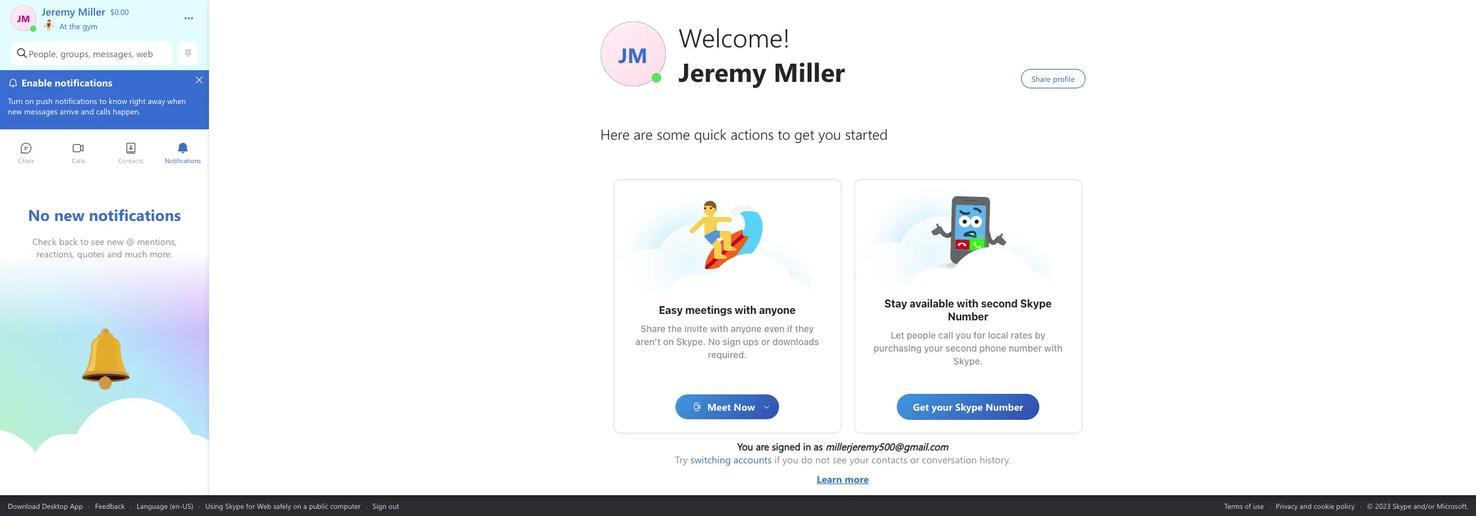Task type: describe. For each thing, give the bounding box(es) containing it.
a
[[303, 502, 307, 511]]

second inside let people call you for local rates by purchasing your second phone number with skype.
[[946, 343, 977, 354]]

share
[[641, 324, 666, 335]]

public
[[309, 502, 328, 511]]

by
[[1035, 330, 1046, 341]]

are
[[756, 441, 769, 454]]

with inside stay available with second skype number
[[957, 298, 979, 310]]

and
[[1300, 502, 1312, 511]]

sign out link
[[373, 502, 399, 511]]

sign
[[373, 502, 387, 511]]

for inside let people call you for local rates by purchasing your second phone number with skype.
[[974, 330, 986, 341]]

download desktop app link
[[8, 502, 83, 511]]

signed
[[772, 441, 801, 454]]

feedback link
[[95, 502, 125, 511]]

using
[[205, 502, 223, 511]]

us)
[[183, 502, 193, 511]]

aren't
[[636, 337, 661, 348]]

more
[[845, 473, 869, 486]]

or inside try switching accounts if you do not see your contacts or conversation history. learn more
[[911, 454, 920, 467]]

do
[[801, 454, 813, 467]]

local
[[988, 330, 1009, 341]]

messages,
[[93, 47, 134, 60]]

phone
[[980, 343, 1007, 354]]

in
[[803, 441, 811, 454]]

app
[[70, 502, 83, 511]]

try
[[675, 454, 688, 467]]

invite
[[685, 324, 708, 335]]

contacts
[[872, 454, 908, 467]]

people, groups, messages, web
[[29, 47, 153, 60]]

skype. inside 'share the invite with anyone even if they aren't on skype. no sign ups or downloads required.'
[[676, 337, 706, 348]]

terms of use
[[1225, 502, 1264, 511]]

see
[[833, 454, 847, 467]]

required.
[[708, 350, 747, 361]]

accounts
[[734, 454, 772, 467]]

privacy
[[1276, 502, 1298, 511]]

available
[[910, 298, 955, 310]]

with inside let people call you for local rates by purchasing your second phone number with skype.
[[1045, 343, 1063, 354]]

history.
[[980, 454, 1011, 467]]

language (en-us)
[[137, 502, 193, 511]]

easy meetings with anyone
[[659, 305, 796, 316]]

stay available with second skype number
[[885, 298, 1055, 323]]

skype. inside let people call you for local rates by purchasing your second phone number with skype.
[[954, 356, 983, 367]]

with up ups
[[735, 305, 757, 316]]

0 horizontal spatial skype
[[225, 502, 244, 511]]

learn
[[817, 473, 842, 486]]

using skype for web safely on a public computer link
[[205, 502, 361, 511]]

downloads
[[773, 337, 819, 348]]

switching
[[691, 454, 731, 467]]

not
[[816, 454, 830, 467]]

you
[[738, 441, 753, 454]]

feedback
[[95, 502, 125, 511]]

anyone inside 'share the invite with anyone even if they aren't on skype. no sign ups or downloads required.'
[[731, 324, 762, 335]]

easy
[[659, 305, 683, 316]]

download
[[8, 502, 40, 511]]

number
[[948, 311, 989, 323]]

meetings
[[685, 305, 733, 316]]

they
[[795, 324, 814, 335]]

of
[[1245, 502, 1252, 511]]

1 vertical spatial for
[[246, 502, 255, 511]]

conversation
[[922, 454, 977, 467]]

let people call you for local rates by purchasing your second phone number with skype.
[[874, 330, 1065, 367]]

download desktop app
[[8, 502, 83, 511]]

out
[[389, 502, 399, 511]]

you inside let people call you for local rates by purchasing your second phone number with skype.
[[956, 330, 972, 341]]



Task type: locate. For each thing, give the bounding box(es) containing it.
the inside 'share the invite with anyone even if they aren't on skype. no sign ups or downloads required.'
[[668, 324, 682, 335]]

learn more link
[[675, 467, 1011, 486]]

share the invite with anyone even if they aren't on skype. no sign ups or downloads required.
[[636, 324, 822, 361]]

0 horizontal spatial skype.
[[676, 337, 706, 348]]

if up 'downloads'
[[787, 324, 793, 335]]

you left do
[[783, 454, 799, 467]]

1 horizontal spatial your
[[924, 343, 944, 354]]

0 vertical spatial on
[[663, 337, 674, 348]]

ups
[[743, 337, 759, 348]]

0 vertical spatial skype
[[1021, 298, 1052, 310]]

1 vertical spatial skype.
[[954, 356, 983, 367]]

1 horizontal spatial or
[[911, 454, 920, 467]]

whosthis
[[929, 193, 970, 207]]

terms of use link
[[1225, 502, 1264, 511]]

if right are
[[775, 454, 780, 467]]

1 vertical spatial second
[[946, 343, 977, 354]]

or inside 'share the invite with anyone even if they aren't on skype. no sign ups or downloads required.'
[[761, 337, 770, 348]]

the for invite
[[668, 324, 682, 335]]

the for gym
[[69, 21, 80, 31]]

1 vertical spatial anyone
[[731, 324, 762, 335]]

0 vertical spatial you
[[956, 330, 972, 341]]

1 horizontal spatial on
[[663, 337, 674, 348]]

privacy and cookie policy link
[[1276, 502, 1355, 511]]

at the gym button
[[42, 18, 171, 31]]

desktop
[[42, 502, 68, 511]]

0 horizontal spatial you
[[783, 454, 799, 467]]

let
[[891, 330, 905, 341]]

use
[[1254, 502, 1264, 511]]

on left a
[[293, 502, 301, 511]]

switching accounts link
[[691, 454, 772, 467]]

language (en-us) link
[[137, 502, 193, 511]]

the right at
[[69, 21, 80, 31]]

1 vertical spatial if
[[775, 454, 780, 467]]

1 vertical spatial your
[[850, 454, 869, 467]]

0 vertical spatial for
[[974, 330, 986, 341]]

number
[[1009, 343, 1042, 354]]

your inside let people call you for local rates by purchasing your second phone number with skype.
[[924, 343, 944, 354]]

you right call
[[956, 330, 972, 341]]

0 vertical spatial second
[[981, 298, 1018, 310]]

on inside 'share the invite with anyone even if they aren't on skype. no sign ups or downloads required.'
[[663, 337, 674, 348]]

bell
[[65, 323, 82, 337]]

second inside stay available with second skype number
[[981, 298, 1018, 310]]

0 horizontal spatial your
[[850, 454, 869, 467]]

privacy and cookie policy
[[1276, 502, 1355, 511]]

web
[[257, 502, 271, 511]]

skype right using
[[225, 502, 244, 511]]

second up local
[[981, 298, 1018, 310]]

language
[[137, 502, 168, 511]]

on
[[663, 337, 674, 348], [293, 502, 301, 511]]

0 horizontal spatial or
[[761, 337, 770, 348]]

or
[[761, 337, 770, 348], [911, 454, 920, 467]]

with up no
[[710, 324, 729, 335]]

1 horizontal spatial for
[[974, 330, 986, 341]]

you inside try switching accounts if you do not see your contacts or conversation history. learn more
[[783, 454, 799, 467]]

0 horizontal spatial second
[[946, 343, 977, 354]]

or right ups
[[761, 337, 770, 348]]

with down by
[[1045, 343, 1063, 354]]

sign
[[723, 337, 741, 348]]

0 vertical spatial skype.
[[676, 337, 706, 348]]

groups,
[[60, 47, 90, 60]]

0 vertical spatial if
[[787, 324, 793, 335]]

(en-
[[170, 502, 183, 511]]

sign out
[[373, 502, 399, 511]]

with up the number
[[957, 298, 979, 310]]

1 vertical spatial or
[[911, 454, 920, 467]]

gym
[[82, 21, 98, 31]]

you
[[956, 330, 972, 341], [783, 454, 799, 467]]

safely
[[273, 502, 291, 511]]

1 vertical spatial you
[[783, 454, 799, 467]]

mansurfer
[[689, 200, 735, 214]]

try switching accounts if you do not see your contacts or conversation history. learn more
[[675, 454, 1011, 486]]

1 vertical spatial the
[[668, 324, 682, 335]]

if inside 'share the invite with anyone even if they aren't on skype. no sign ups or downloads required.'
[[787, 324, 793, 335]]

skype
[[1021, 298, 1052, 310], [225, 502, 244, 511]]

1 vertical spatial skype
[[225, 502, 244, 511]]

1 horizontal spatial skype
[[1021, 298, 1052, 310]]

skype up by
[[1021, 298, 1052, 310]]

computer
[[330, 502, 361, 511]]

purchasing
[[874, 343, 922, 354]]

your
[[924, 343, 944, 354], [850, 454, 869, 467]]

0 vertical spatial anyone
[[759, 305, 796, 316]]

web
[[136, 47, 153, 60]]

skype.
[[676, 337, 706, 348], [954, 356, 983, 367]]

people
[[907, 330, 936, 341]]

0 vertical spatial your
[[924, 343, 944, 354]]

0 vertical spatial the
[[69, 21, 80, 31]]

anyone up ups
[[731, 324, 762, 335]]

tab list
[[0, 137, 209, 173]]

at
[[59, 21, 67, 31]]

you are signed in as
[[738, 441, 826, 454]]

skype. down invite
[[676, 337, 706, 348]]

0 horizontal spatial if
[[775, 454, 780, 467]]

as
[[814, 441, 823, 454]]

1 horizontal spatial the
[[668, 324, 682, 335]]

0 horizontal spatial the
[[69, 21, 80, 31]]

1 horizontal spatial skype.
[[954, 356, 983, 367]]

your inside try switching accounts if you do not see your contacts or conversation history. learn more
[[850, 454, 869, 467]]

anyone up even on the right
[[759, 305, 796, 316]]

0 vertical spatial or
[[761, 337, 770, 348]]

using skype for web safely on a public computer
[[205, 502, 361, 511]]

at the gym
[[57, 21, 98, 31]]

terms
[[1225, 502, 1243, 511]]

second down call
[[946, 343, 977, 354]]

no
[[708, 337, 720, 348]]

0 horizontal spatial on
[[293, 502, 301, 511]]

on down share
[[663, 337, 674, 348]]

the down easy
[[668, 324, 682, 335]]

1 horizontal spatial you
[[956, 330, 972, 341]]

for left local
[[974, 330, 986, 341]]

skype. down phone
[[954, 356, 983, 367]]

1 horizontal spatial second
[[981, 298, 1018, 310]]

cookie
[[1314, 502, 1335, 511]]

second
[[981, 298, 1018, 310], [946, 343, 977, 354]]

policy
[[1337, 502, 1355, 511]]

anyone
[[759, 305, 796, 316], [731, 324, 762, 335]]

the
[[69, 21, 80, 31], [668, 324, 682, 335]]

call
[[939, 330, 954, 341]]

the inside button
[[69, 21, 80, 31]]

skype inside stay available with second skype number
[[1021, 298, 1052, 310]]

people, groups, messages, web button
[[10, 42, 173, 65]]

or right contacts
[[911, 454, 920, 467]]

stay
[[885, 298, 908, 310]]

with
[[957, 298, 979, 310], [735, 305, 757, 316], [710, 324, 729, 335], [1045, 343, 1063, 354]]

if inside try switching accounts if you do not see your contacts or conversation history. learn more
[[775, 454, 780, 467]]

your right see
[[850, 454, 869, 467]]

for
[[974, 330, 986, 341], [246, 502, 255, 511]]

people,
[[29, 47, 58, 60]]

1 horizontal spatial if
[[787, 324, 793, 335]]

rates
[[1011, 330, 1033, 341]]

for left "web"
[[246, 502, 255, 511]]

0 horizontal spatial for
[[246, 502, 255, 511]]

your down call
[[924, 343, 944, 354]]

with inside 'share the invite with anyone even if they aren't on skype. no sign ups or downloads required.'
[[710, 324, 729, 335]]

if
[[787, 324, 793, 335], [775, 454, 780, 467]]

1 vertical spatial on
[[293, 502, 301, 511]]

even
[[764, 324, 785, 335]]



Task type: vqa. For each thing, say whether or not it's contained in the screenshot.
the middle THE A
no



